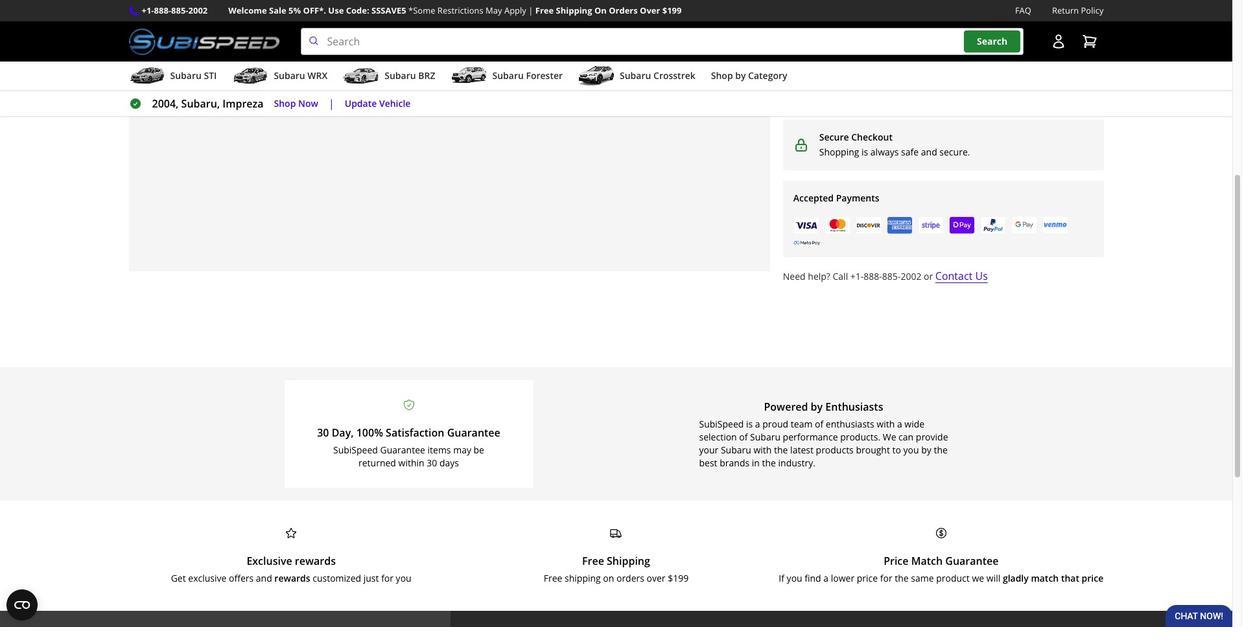 Task type: vqa. For each thing, say whether or not it's contained in the screenshot.
the rightmost shop
yes



Task type: describe. For each thing, give the bounding box(es) containing it.
days
[[440, 457, 459, 470]]

0 horizontal spatial a
[[755, 419, 761, 431]]

faq
[[1016, 5, 1032, 16]]

subaru up brands
[[721, 444, 752, 457]]

sssave5
[[372, 5, 406, 16]]

items
[[428, 444, 451, 457]]

venmo image
[[1043, 216, 1069, 235]]

or
[[924, 271, 933, 283]]

mastercard image
[[825, 217, 851, 235]]

returned
[[359, 457, 396, 470]]

powered by enthusiasts subispeed is a proud team of enthusiasts with a wide selection of subaru performance products. we can provide your subaru with the latest products brought to you by the best brands in the industry.
[[699, 400, 948, 470]]

return
[[1053, 5, 1079, 16]]

privacy
[[783, 51, 813, 62]]

2 horizontal spatial by
[[922, 444, 932, 457]]

checkout button
[[783, 74, 1104, 110]]

match
[[1031, 573, 1059, 585]]

we
[[883, 431, 897, 444]]

agreement
[[911, 37, 952, 48]]

code:
[[346, 5, 369, 16]]

subaru for subaru forester
[[493, 69, 524, 82]]

restrictions
[[438, 5, 484, 16]]

subaru down proud
[[750, 431, 781, 444]]

brz
[[418, 69, 435, 82]]

googlepay image
[[1012, 216, 1038, 235]]

is inside secure checkout shopping is always safe and secure.
[[862, 146, 869, 158]]

products
[[816, 444, 854, 457]]

return policy
[[1053, 5, 1104, 16]]

+1-888-885-2002 link
[[142, 4, 208, 18]]

subaru wrx button
[[232, 64, 328, 90]]

0 horizontal spatial 885-
[[171, 5, 188, 16]]

policy inside by clicking checkout, you confirm agreement to the terms of use and included privacy policy
[[815, 51, 838, 62]]

$199 inside free shipping free shipping on orders over $199
[[668, 573, 689, 585]]

wide
[[905, 419, 925, 431]]

1 horizontal spatial of
[[815, 419, 824, 431]]

subaru brz
[[385, 69, 435, 82]]

customized
[[313, 573, 361, 585]]

powered
[[764, 400, 808, 415]]

subispeed inside 30 day, 100% satisfaction guarantee subispeed guarantee items may be returned within 30 days
[[333, 444, 378, 457]]

by for powered
[[811, 400, 823, 415]]

1 price from the left
[[857, 573, 878, 585]]

the inside by clicking checkout, you confirm agreement to the terms of use and included privacy policy
[[964, 37, 977, 48]]

and left taxes
[[818, 15, 833, 27]]

on
[[603, 573, 614, 585]]

at
[[898, 15, 905, 27]]

1 horizontal spatial |
[[529, 5, 533, 16]]

subaru sti
[[170, 69, 217, 82]]

of inside by clicking checkout, you confirm agreement to the terms of use and included privacy policy
[[1007, 37, 1015, 48]]

guarantee inside price match guarantee if you find a lower price for the same product we will gladly match that price
[[946, 555, 999, 569]]

best
[[699, 457, 718, 470]]

metapay image
[[794, 241, 820, 246]]

can
[[899, 431, 914, 444]]

performance
[[783, 431, 838, 444]]

shopping inside button
[[450, 66, 491, 78]]

by for shop
[[736, 69, 746, 82]]

clicking
[[795, 37, 822, 48]]

just
[[364, 573, 379, 585]]

price match guarantee image
[[935, 527, 948, 540]]

day,
[[332, 426, 354, 441]]

update vehicle
[[345, 97, 411, 109]]

products.
[[841, 431, 881, 444]]

shipping
[[565, 573, 601, 585]]

sti
[[204, 69, 217, 82]]

exclusive rewards get exclusive offers and rewards customized just for you
[[171, 555, 412, 585]]

gladly
[[1003, 573, 1029, 585]]

secure
[[820, 131, 849, 143]]

subaru wrx
[[274, 69, 328, 82]]

stripe image
[[918, 217, 944, 235]]

*some
[[409, 5, 435, 16]]

will
[[987, 573, 1001, 585]]

0 horizontal spatial use
[[328, 5, 344, 16]]

secure checkout shopping is always safe and secure.
[[820, 131, 970, 158]]

30 day, 100% satisfaction guarantee image
[[402, 399, 415, 412]]

1 vertical spatial 30
[[427, 457, 437, 470]]

open widget image
[[6, 590, 38, 621]]

in
[[752, 457, 760, 470]]

always
[[871, 146, 899, 158]]

apply
[[505, 5, 527, 16]]

shop by category button
[[711, 64, 788, 90]]

a subaru crosstrek thumbnail image image
[[579, 66, 615, 86]]

confirm
[[880, 37, 909, 48]]

forester
[[526, 69, 563, 82]]

over
[[640, 5, 660, 16]]

and inside secure checkout shopping is always safe and secure.
[[921, 146, 938, 158]]

secure.
[[940, 146, 970, 158]]

get
[[171, 573, 186, 585]]

within
[[399, 457, 425, 470]]

offers
[[229, 573, 254, 585]]

shipping and taxes calculated at checkout
[[783, 15, 941, 27]]

search
[[977, 35, 1008, 48]]

for for exclusive rewards
[[381, 573, 394, 585]]

a subaru sti thumbnail image image
[[129, 66, 165, 86]]

exclusive
[[188, 573, 227, 585]]

enthusiasts
[[826, 400, 884, 415]]

0 vertical spatial 888-
[[154, 5, 171, 16]]

safe
[[902, 146, 919, 158]]

continue shopping button
[[395, 60, 504, 86]]

shop now
[[274, 97, 318, 109]]

visa image
[[794, 217, 820, 235]]

accepted
[[794, 192, 834, 204]]

subaru,
[[181, 97, 220, 111]]

terms
[[979, 37, 1005, 48]]

subaru for subaru sti
[[170, 69, 202, 82]]

subaru crosstrek button
[[579, 64, 696, 90]]

a subaru wrx thumbnail image image
[[232, 66, 269, 86]]

the right in
[[762, 457, 776, 470]]

your
[[699, 444, 719, 457]]

orders
[[617, 573, 645, 585]]

may
[[486, 5, 502, 16]]

to inside by clicking checkout, you confirm agreement to the terms of use and included privacy policy
[[954, 37, 962, 48]]

0 horizontal spatial +1-
[[142, 5, 154, 16]]

selection
[[699, 431, 737, 444]]

latest
[[791, 444, 814, 457]]

2 price from the left
[[1082, 573, 1104, 585]]

now
[[298, 97, 318, 109]]

the inside price match guarantee if you find a lower price for the same product we will gladly match that price
[[895, 573, 909, 585]]

subaru brz button
[[343, 64, 435, 90]]

0 vertical spatial $199
[[663, 5, 682, 16]]

subaru for subaru wrx
[[274, 69, 305, 82]]

0 horizontal spatial with
[[754, 444, 772, 457]]

checkout inside secure checkout shopping is always safe and secure.
[[852, 131, 893, 143]]



Task type: locate. For each thing, give the bounding box(es) containing it.
you right just
[[396, 573, 412, 585]]

$199
[[663, 5, 682, 16], [668, 573, 689, 585]]

1 horizontal spatial shop
[[711, 69, 733, 82]]

1 vertical spatial by
[[811, 400, 823, 415]]

use down faq link
[[1017, 37, 1033, 48]]

amex image
[[887, 217, 913, 235]]

subaru left forester
[[493, 69, 524, 82]]

2 horizontal spatial of
[[1007, 37, 1015, 48]]

for inside exclusive rewards get exclusive offers and rewards customized just for you
[[381, 573, 394, 585]]

the up industry.
[[774, 444, 788, 457]]

provide
[[916, 431, 948, 444]]

continue shopping
[[408, 66, 491, 78]]

checkout inside "button"
[[931, 85, 974, 98]]

0 vertical spatial free
[[536, 5, 554, 16]]

rewards down exclusive
[[275, 573, 310, 585]]

a
[[755, 419, 761, 431], [898, 419, 903, 431], [824, 573, 829, 585]]

1 vertical spatial subispeed
[[333, 444, 378, 457]]

1 vertical spatial with
[[754, 444, 772, 457]]

0 vertical spatial policy
[[1081, 5, 1104, 16]]

shop for shop by category
[[711, 69, 733, 82]]

2 vertical spatial free
[[544, 573, 563, 585]]

use inside by clicking checkout, you confirm agreement to the terms of use and included privacy policy
[[1017, 37, 1033, 48]]

1 vertical spatial |
[[329, 97, 334, 111]]

subaru crosstrek
[[620, 69, 696, 82]]

2002
[[188, 5, 208, 16], [901, 271, 922, 283]]

guarantee up be
[[447, 426, 501, 441]]

0 horizontal spatial for
[[381, 573, 394, 585]]

contact
[[936, 269, 973, 284]]

of right selection
[[740, 431, 748, 444]]

0 vertical spatial subispeed
[[699, 419, 744, 431]]

1 vertical spatial shopping
[[820, 146, 860, 158]]

need help? call +1-888-885-2002 or contact us
[[783, 269, 988, 284]]

calculated
[[857, 15, 895, 27]]

1 horizontal spatial policy
[[1081, 5, 1104, 16]]

is
[[862, 146, 869, 158], [746, 419, 753, 431]]

shoppay image
[[949, 216, 975, 235]]

subispeed logo image
[[129, 28, 280, 55]]

for right just
[[381, 573, 394, 585]]

1 vertical spatial 885-
[[883, 271, 901, 283]]

by inside dropdown button
[[736, 69, 746, 82]]

+1-
[[142, 5, 154, 16], [851, 271, 864, 283]]

2002 up subispeed logo
[[188, 5, 208, 16]]

exclusive rewards image
[[285, 527, 298, 540]]

0 vertical spatial guarantee
[[447, 426, 501, 441]]

| right now
[[329, 97, 334, 111]]

subaru for subaru crosstrek
[[620, 69, 651, 82]]

1 horizontal spatial a
[[824, 573, 829, 585]]

0 horizontal spatial is
[[746, 419, 753, 431]]

2002 left or
[[901, 271, 922, 283]]

you right if
[[787, 573, 803, 585]]

shipping
[[556, 5, 592, 16], [783, 15, 816, 27], [607, 555, 650, 569]]

accepted payments
[[794, 192, 880, 204]]

included
[[1052, 37, 1084, 48]]

help?
[[808, 271, 831, 283]]

0 vertical spatial to
[[954, 37, 962, 48]]

0 vertical spatial rewards
[[295, 555, 336, 569]]

free shipping free shipping on orders over $199
[[544, 555, 689, 585]]

1 vertical spatial 888-
[[864, 271, 883, 283]]

888- up subispeed logo
[[154, 5, 171, 16]]

1 horizontal spatial subispeed
[[699, 419, 744, 431]]

0 horizontal spatial shipping
[[556, 5, 592, 16]]

discover image
[[856, 217, 882, 235]]

5%
[[289, 5, 301, 16]]

1 horizontal spatial use
[[1017, 37, 1033, 48]]

shop
[[711, 69, 733, 82], [274, 97, 296, 109]]

by
[[736, 69, 746, 82], [811, 400, 823, 415], [922, 444, 932, 457]]

0 horizontal spatial |
[[329, 97, 334, 111]]

category
[[748, 69, 788, 82]]

0 vertical spatial checkout
[[931, 85, 974, 98]]

2 for from the left
[[881, 573, 893, 585]]

free left the shipping
[[544, 573, 563, 585]]

and left button icon
[[1035, 37, 1050, 48]]

1 vertical spatial is
[[746, 419, 753, 431]]

checkout,
[[824, 37, 862, 48]]

you down calculated on the right of page
[[864, 37, 877, 48]]

1 horizontal spatial shipping
[[607, 555, 650, 569]]

1 horizontal spatial 885-
[[883, 271, 901, 283]]

1 vertical spatial 2002
[[901, 271, 922, 283]]

1 horizontal spatial shopping
[[820, 146, 860, 158]]

taxes
[[835, 15, 855, 27]]

price right lower
[[857, 573, 878, 585]]

rewards up the customized
[[295, 555, 336, 569]]

0 vertical spatial shop
[[711, 69, 733, 82]]

0 horizontal spatial shopping
[[450, 66, 491, 78]]

faq link
[[1016, 4, 1032, 18]]

privacy policy link
[[783, 50, 838, 64]]

shop left now
[[274, 97, 296, 109]]

1 vertical spatial checkout
[[852, 131, 893, 143]]

return policy link
[[1053, 4, 1104, 18]]

price match guarantee if you find a lower price for the same product we will gladly match that price
[[779, 555, 1104, 585]]

by left the 'category'
[[736, 69, 746, 82]]

1 vertical spatial use
[[1017, 37, 1033, 48]]

1 horizontal spatial 888-
[[864, 271, 883, 283]]

shop inside dropdown button
[[711, 69, 733, 82]]

30 down the items
[[427, 457, 437, 470]]

and inside by clicking checkout, you confirm agreement to the terms of use and included privacy policy
[[1035, 37, 1050, 48]]

1 horizontal spatial by
[[811, 400, 823, 415]]

find
[[805, 573, 821, 585]]

0 vertical spatial 2002
[[188, 5, 208, 16]]

subaru left sti
[[170, 69, 202, 82]]

update vehicle button
[[345, 96, 411, 111]]

of
[[1007, 37, 1015, 48], [815, 419, 824, 431], [740, 431, 748, 444]]

free shipping image
[[610, 527, 623, 540]]

0 horizontal spatial 888-
[[154, 5, 171, 16]]

use right off*.
[[328, 5, 344, 16]]

subaru inside subaru wrx dropdown button
[[274, 69, 305, 82]]

1 horizontal spatial 2002
[[901, 271, 922, 283]]

1 vertical spatial guarantee
[[380, 444, 425, 457]]

1 vertical spatial free
[[582, 555, 604, 569]]

2 vertical spatial of
[[740, 431, 748, 444]]

1 vertical spatial $199
[[668, 573, 689, 585]]

checkout up always
[[852, 131, 893, 143]]

0 horizontal spatial by
[[736, 69, 746, 82]]

search input field
[[301, 28, 1024, 55]]

subispeed up selection
[[699, 419, 744, 431]]

subispeed down day,
[[333, 444, 378, 457]]

shopping down secure
[[820, 146, 860, 158]]

for down price
[[881, 573, 893, 585]]

price right that
[[1082, 573, 1104, 585]]

subaru
[[170, 69, 202, 82], [274, 69, 305, 82], [385, 69, 416, 82], [493, 69, 524, 82], [620, 69, 651, 82], [750, 431, 781, 444], [721, 444, 752, 457]]

the down price
[[895, 573, 909, 585]]

search button
[[964, 31, 1021, 52]]

shipping left on
[[556, 5, 592, 16]]

policy down checkout,
[[815, 51, 838, 62]]

lower
[[831, 573, 855, 585]]

1 horizontal spatial price
[[1082, 573, 1104, 585]]

1 horizontal spatial +1-
[[851, 271, 864, 283]]

shop by category
[[711, 69, 788, 82]]

888- right call
[[864, 271, 883, 283]]

checkout down by clicking checkout, you confirm agreement to the terms of use and included privacy policy
[[931, 85, 974, 98]]

0 vertical spatial shopping
[[450, 66, 491, 78]]

1 vertical spatial shop
[[274, 97, 296, 109]]

for for price match guarantee
[[881, 573, 893, 585]]

a inside price match guarantee if you find a lower price for the same product we will gladly match that price
[[824, 573, 829, 585]]

for inside price match guarantee if you find a lower price for the same product we will gladly match that price
[[881, 573, 893, 585]]

subaru inside subaru sti dropdown button
[[170, 69, 202, 82]]

0 horizontal spatial guarantee
[[380, 444, 425, 457]]

a subaru forester thumbnail image image
[[451, 66, 487, 86]]

0 vertical spatial 885-
[[171, 5, 188, 16]]

0 vertical spatial |
[[529, 5, 533, 16]]

of up 'performance'
[[815, 419, 824, 431]]

$199 right 'over'
[[663, 5, 682, 16]]

2 horizontal spatial shipping
[[783, 15, 816, 27]]

888-
[[154, 5, 171, 16], [864, 271, 883, 283]]

a up can
[[898, 419, 903, 431]]

enthusiasts
[[826, 419, 875, 431]]

0 horizontal spatial 2002
[[188, 5, 208, 16]]

30 left day,
[[317, 426, 329, 441]]

industry.
[[779, 457, 816, 470]]

and down exclusive
[[256, 573, 272, 585]]

policy right return
[[1081, 5, 1104, 16]]

you down can
[[904, 444, 919, 457]]

0 horizontal spatial of
[[740, 431, 748, 444]]

subaru inside subaru forester dropdown button
[[493, 69, 524, 82]]

0 horizontal spatial price
[[857, 573, 878, 585]]

us
[[976, 269, 988, 284]]

subaru left crosstrek
[[620, 69, 651, 82]]

shopping right continue
[[450, 66, 491, 78]]

shop now link
[[274, 96, 318, 111]]

is left always
[[862, 146, 869, 158]]

brought
[[856, 444, 890, 457]]

over
[[647, 573, 666, 585]]

by down provide
[[922, 444, 932, 457]]

to inside powered by enthusiasts subispeed is a proud team of enthusiasts with a wide selection of subaru performance products. we can provide your subaru with the latest products brought to you by the best brands in the industry.
[[893, 444, 901, 457]]

continue
[[408, 66, 448, 78]]

and right safe
[[921, 146, 938, 158]]

button image
[[1051, 34, 1067, 49]]

wrx
[[308, 69, 328, 82]]

guarantee up within
[[380, 444, 425, 457]]

1 horizontal spatial for
[[881, 573, 893, 585]]

+1- inside the need help? call +1-888-885-2002 or contact us
[[851, 271, 864, 283]]

subaru sti button
[[129, 64, 217, 90]]

the left terms
[[964, 37, 977, 48]]

same
[[911, 573, 934, 585]]

2 vertical spatial guarantee
[[946, 555, 999, 569]]

be
[[474, 444, 484, 457]]

update
[[345, 97, 377, 109]]

to
[[954, 37, 962, 48], [893, 444, 901, 457]]

subaru left wrx at the left top of page
[[274, 69, 305, 82]]

payments
[[836, 192, 880, 204]]

885- inside the need help? call +1-888-885-2002 or contact us
[[883, 271, 901, 283]]

shipping up orders
[[607, 555, 650, 569]]

match
[[912, 555, 943, 569]]

0 horizontal spatial shop
[[274, 97, 296, 109]]

+1- up subispeed logo
[[142, 5, 154, 16]]

is inside powered by enthusiasts subispeed is a proud team of enthusiasts with a wide selection of subaru performance products. we can provide your subaru with the latest products brought to you by the best brands in the industry.
[[746, 419, 753, 431]]

of right terms
[[1007, 37, 1015, 48]]

888- inside the need help? call +1-888-885-2002 or contact us
[[864, 271, 883, 283]]

shop left the 'category'
[[711, 69, 733, 82]]

shipping up clicking
[[783, 15, 816, 27]]

to down 'we'
[[893, 444, 901, 457]]

2 horizontal spatial a
[[898, 419, 903, 431]]

shipping inside free shipping free shipping on orders over $199
[[607, 555, 650, 569]]

is left proud
[[746, 419, 753, 431]]

paypal image
[[980, 216, 1006, 235]]

satisfaction
[[386, 426, 445, 441]]

if
[[779, 573, 785, 585]]

a right find
[[824, 573, 829, 585]]

1 horizontal spatial checkout
[[931, 85, 974, 98]]

1 horizontal spatial with
[[877, 419, 895, 431]]

subispeed inside powered by enthusiasts subispeed is a proud team of enthusiasts with a wide selection of subaru performance products. we can provide your subaru with the latest products brought to you by the best brands in the industry.
[[699, 419, 744, 431]]

subaru left brz
[[385, 69, 416, 82]]

0 horizontal spatial to
[[893, 444, 901, 457]]

0 vertical spatial is
[[862, 146, 869, 158]]

a subaru brz thumbnail image image
[[343, 66, 380, 86]]

may
[[453, 444, 471, 457]]

with
[[877, 419, 895, 431], [754, 444, 772, 457]]

you inside by clicking checkout, you confirm agreement to the terms of use and included privacy policy
[[864, 37, 877, 48]]

0 horizontal spatial checkout
[[852, 131, 893, 143]]

with up in
[[754, 444, 772, 457]]

subaru for subaru brz
[[385, 69, 416, 82]]

shopping inside secure checkout shopping is always safe and secure.
[[820, 146, 860, 158]]

885- left or
[[883, 271, 901, 283]]

0 vertical spatial +1-
[[142, 5, 154, 16]]

by
[[783, 37, 792, 48]]

2 horizontal spatial guarantee
[[946, 555, 999, 569]]

shop for shop now
[[274, 97, 296, 109]]

0 vertical spatial of
[[1007, 37, 1015, 48]]

impreza
[[223, 97, 264, 111]]

$199 right over
[[668, 573, 689, 585]]

0 vertical spatial 30
[[317, 426, 329, 441]]

1 horizontal spatial to
[[954, 37, 962, 48]]

welcome
[[228, 5, 267, 16]]

0 horizontal spatial policy
[[815, 51, 838, 62]]

with up 'we'
[[877, 419, 895, 431]]

1 horizontal spatial guarantee
[[447, 426, 501, 441]]

*some restrictions may apply | free shipping on orders over $199
[[409, 5, 682, 16]]

2002 inside the need help? call +1-888-885-2002 or contact us
[[901, 271, 922, 283]]

on
[[595, 5, 607, 16]]

1 vertical spatial to
[[893, 444, 901, 457]]

| right apply
[[529, 5, 533, 16]]

1 vertical spatial +1-
[[851, 271, 864, 283]]

you inside price match guarantee if you find a lower price for the same product we will gladly match that price
[[787, 573, 803, 585]]

free right apply
[[536, 5, 554, 16]]

1 horizontal spatial 30
[[427, 457, 437, 470]]

you inside powered by enthusiasts subispeed is a proud team of enthusiasts with a wide selection of subaru performance products. we can provide your subaru with the latest products brought to you by the best brands in the industry.
[[904, 444, 919, 457]]

885- up subispeed logo
[[171, 5, 188, 16]]

0 horizontal spatial subispeed
[[333, 444, 378, 457]]

terms of use link
[[979, 36, 1033, 50]]

team
[[791, 419, 813, 431]]

vehicle
[[379, 97, 411, 109]]

by clicking checkout, you confirm agreement to the terms of use and included privacy policy
[[783, 37, 1084, 62]]

by up team on the right
[[811, 400, 823, 415]]

0 vertical spatial use
[[328, 5, 344, 16]]

subaru inside the subaru brz dropdown button
[[385, 69, 416, 82]]

to right agreement
[[954, 37, 962, 48]]

need
[[783, 271, 806, 283]]

proud
[[763, 419, 789, 431]]

price
[[884, 555, 909, 569]]

1 for from the left
[[381, 573, 394, 585]]

orders
[[609, 5, 638, 16]]

and inside exclusive rewards get exclusive offers and rewards customized just for you
[[256, 573, 272, 585]]

2004,
[[152, 97, 179, 111]]

2 vertical spatial by
[[922, 444, 932, 457]]

exclusive
[[247, 555, 292, 569]]

contact us link
[[936, 269, 988, 284]]

1 horizontal spatial is
[[862, 146, 869, 158]]

0 vertical spatial by
[[736, 69, 746, 82]]

1 vertical spatial rewards
[[275, 573, 310, 585]]

0 vertical spatial with
[[877, 419, 895, 431]]

guarantee up we
[[946, 555, 999, 569]]

a left proud
[[755, 419, 761, 431]]

subaru inside subaru crosstrek dropdown button
[[620, 69, 651, 82]]

0 horizontal spatial 30
[[317, 426, 329, 441]]

free up the shipping
[[582, 555, 604, 569]]

+1-888-885-2002
[[142, 5, 208, 16]]

2004, subaru, impreza
[[152, 97, 264, 111]]

you inside exclusive rewards get exclusive offers and rewards customized just for you
[[396, 573, 412, 585]]

the down provide
[[934, 444, 948, 457]]

free
[[536, 5, 554, 16], [582, 555, 604, 569], [544, 573, 563, 585]]

+1- right call
[[851, 271, 864, 283]]

1 vertical spatial of
[[815, 419, 824, 431]]

1 vertical spatial policy
[[815, 51, 838, 62]]



